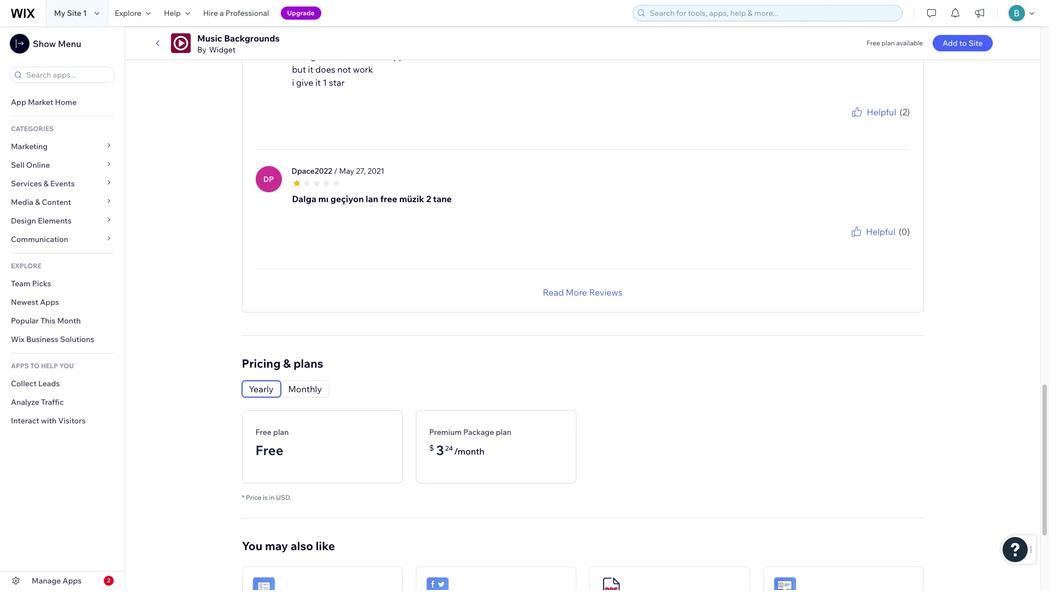 Task type: locate. For each thing, give the bounding box(es) containing it.
thank you for your feedback down (0)
[[824, 238, 910, 246]]

helpful
[[867, 106, 897, 117], [866, 226, 896, 237]]

1 vertical spatial free
[[256, 427, 272, 437]]

2 vertical spatial for
[[857, 238, 865, 246]]

helpful left (0)
[[866, 226, 896, 237]]

by
[[197, 45, 206, 55]]

1 horizontal spatial apps
[[63, 576, 82, 586]]

1 feedback from the top
[[882, 118, 910, 127]]

1 your from the top
[[867, 118, 880, 127]]

2 horizontal spatial plan
[[882, 39, 895, 47]]

month
[[57, 316, 81, 326]]

1 thank you for your feedback from the top
[[824, 118, 910, 127]]

2 your from the top
[[867, 238, 880, 246]]

my
[[54, 8, 65, 18]]

1 vertical spatial feedback
[[882, 238, 910, 246]]

1 horizontal spatial 2
[[426, 193, 431, 204]]

1 you from the top
[[844, 118, 855, 127]]

0 vertical spatial thank
[[824, 118, 842, 127]]

0 vertical spatial 1
[[83, 8, 87, 18]]

2 thank you for your feedback from the top
[[824, 238, 910, 246]]

you
[[844, 118, 855, 127], [844, 238, 855, 246]]

2
[[426, 193, 431, 204], [107, 577, 110, 584]]

monthly
[[288, 384, 322, 394]]

thank for (2)
[[824, 118, 842, 127]]

* price is in usd.
[[242, 493, 292, 502]]

plan left available
[[882, 39, 895, 47]]

2 feedback from the top
[[882, 238, 910, 246]]

pdf viewer pro logo image
[[600, 577, 623, 590]]

0 horizontal spatial site
[[67, 8, 81, 18]]

sell online link
[[0, 156, 125, 174]]

social media icons logo image
[[426, 577, 449, 590]]

the
[[427, 51, 441, 62]]

apps for newest apps
[[40, 297, 59, 307]]

feedback down (0)
[[882, 238, 910, 246]]

0 horizontal spatial 1
[[83, 8, 87, 18]]

& left events
[[44, 179, 49, 189]]

leads
[[38, 379, 60, 389]]

0 vertical spatial feedback
[[882, 118, 910, 127]]

1 left star
[[323, 77, 327, 88]]

*
[[242, 493, 244, 502]]

feedback down (2)
[[882, 118, 910, 127]]

it right give
[[315, 77, 321, 88]]

1 vertical spatial site
[[969, 38, 983, 48]]

a right its
[[304, 51, 309, 62]]

2 vertical spatial &
[[283, 356, 291, 370]]

1 vertical spatial your
[[867, 238, 880, 246]]

plan inside free plan free
[[273, 427, 289, 437]]

2 vertical spatial free
[[256, 442, 284, 458]]

in
[[269, 493, 275, 502]]

24
[[445, 444, 453, 452]]

widget
[[209, 45, 236, 55]]

like
[[316, 539, 335, 553]]

apps up this
[[40, 297, 59, 307]]

monthly button
[[281, 381, 329, 397]]

0 horizontal spatial 2
[[107, 577, 110, 584]]

app!
[[389, 51, 407, 62]]

you
[[59, 362, 74, 370]]

0 horizontal spatial plan
[[273, 427, 289, 437]]

for inside 'its a good idea for a wix app! love the idea! but it does not work i give it 1 star'
[[353, 51, 365, 62]]

dalga
[[292, 193, 316, 204]]

2 right the manage apps
[[107, 577, 110, 584]]

for
[[353, 51, 365, 62], [857, 118, 865, 127], [857, 238, 865, 246]]

0 vertical spatial site
[[67, 8, 81, 18]]

interact
[[11, 416, 39, 426]]

free plan free
[[256, 427, 289, 458]]

team
[[11, 279, 30, 289]]

interact with visitors
[[11, 416, 86, 426]]

reviews
[[589, 287, 623, 298]]

traffic
[[41, 397, 64, 407]]

a left the wix
[[367, 51, 372, 62]]

analyze
[[11, 397, 39, 407]]

0 vertical spatial thank you for your feedback
[[824, 118, 910, 127]]

site
[[67, 8, 81, 18], [969, 38, 983, 48]]

2 thank from the top
[[824, 238, 842, 246]]

your for (0)
[[867, 238, 880, 246]]

to
[[960, 38, 967, 48]]

apps to help you
[[11, 362, 74, 370]]

explore
[[115, 8, 142, 18]]

it right but
[[308, 64, 314, 75]]

analyze traffic link
[[0, 393, 125, 412]]

hire a professional link
[[197, 0, 276, 26]]

1 vertical spatial thank you for your feedback
[[824, 238, 910, 246]]

2 left tane
[[426, 193, 431, 204]]

dp
[[263, 174, 274, 184]]

plan right package
[[496, 427, 512, 437]]

feedback for (2)
[[882, 118, 910, 127]]

hire a professional
[[203, 8, 269, 18]]

0 vertical spatial you
[[844, 118, 855, 127]]

& for plans
[[283, 356, 291, 370]]

with
[[41, 416, 56, 426]]

0 vertical spatial free
[[867, 39, 880, 47]]

& for content
[[35, 197, 40, 207]]

1 horizontal spatial 1
[[323, 77, 327, 88]]

thank for (0)
[[824, 238, 842, 246]]

you for (2)
[[844, 118, 855, 127]]

dpace2022 / may 27, 2021
[[292, 166, 385, 176]]

elements
[[38, 216, 72, 226]]

helpful button
[[851, 105, 897, 118], [850, 225, 896, 238]]

but
[[292, 64, 306, 75]]

yearly button
[[242, 381, 281, 397]]

1 inside 'its a good idea for a wix app! love the idea! but it does not work i give it 1 star'
[[323, 77, 327, 88]]

0 horizontal spatial it
[[308, 64, 314, 75]]

1 horizontal spatial a
[[304, 51, 309, 62]]

1 vertical spatial apps
[[63, 576, 82, 586]]

1 vertical spatial thank
[[824, 238, 842, 246]]

apps right manage
[[63, 576, 82, 586]]

free for free
[[256, 427, 272, 437]]

2 you from the top
[[844, 238, 855, 246]]

free up in
[[256, 442, 284, 458]]

1 vertical spatial &
[[35, 197, 40, 207]]

0 vertical spatial your
[[867, 118, 880, 127]]

helpful left (2)
[[867, 106, 897, 117]]

1 right my
[[83, 8, 87, 18]]

plan for free
[[273, 427, 289, 437]]

0 vertical spatial helpful
[[867, 106, 897, 117]]

apps for manage apps
[[63, 576, 82, 586]]

a right hire
[[220, 8, 224, 18]]

& right media
[[35, 197, 40, 207]]

add to site button
[[933, 35, 993, 51]]

sidebar element
[[0, 26, 125, 590]]

newest
[[11, 297, 38, 307]]

helpful button left (2)
[[851, 105, 897, 118]]

& left plans
[[283, 356, 291, 370]]

$ 3 24 /month
[[429, 442, 485, 458]]

wix business solutions link
[[0, 330, 125, 349]]

1 horizontal spatial site
[[969, 38, 983, 48]]

0 horizontal spatial apps
[[40, 297, 59, 307]]

design elements
[[11, 216, 72, 226]]

0 vertical spatial 2
[[426, 193, 431, 204]]

pricing
[[242, 356, 281, 370]]

1 vertical spatial helpful button
[[850, 225, 896, 238]]

2 inside sidebar element
[[107, 577, 110, 584]]

home
[[55, 97, 77, 107]]

it
[[308, 64, 314, 75], [315, 77, 321, 88]]

1 horizontal spatial &
[[44, 179, 49, 189]]

2 horizontal spatial a
[[367, 51, 372, 62]]

helpful button left (0)
[[850, 225, 896, 238]]

its a good idea for a wix app! love the idea! but it does not work i give it 1 star
[[292, 51, 462, 88]]

2021
[[368, 166, 385, 176]]

site right to
[[969, 38, 983, 48]]

for for (2)
[[857, 118, 865, 127]]

site right my
[[67, 8, 81, 18]]

popular
[[11, 316, 39, 326]]

0 vertical spatial apps
[[40, 297, 59, 307]]

app market home
[[11, 97, 77, 107]]

0 vertical spatial for
[[353, 51, 365, 62]]

1 horizontal spatial it
[[315, 77, 321, 88]]

plan down yearly button
[[273, 427, 289, 437]]

thank you for your feedback down (2)
[[824, 118, 910, 127]]

1 vertical spatial you
[[844, 238, 855, 246]]

1 vertical spatial 1
[[323, 77, 327, 88]]

feedback
[[882, 118, 910, 127], [882, 238, 910, 246]]

1 thank from the top
[[824, 118, 842, 127]]

show
[[33, 38, 56, 49]]

popular this month link
[[0, 312, 125, 330]]

marketing
[[11, 142, 48, 151]]

a for professional
[[220, 8, 224, 18]]

1
[[83, 8, 87, 18], [323, 77, 327, 88]]

& for events
[[44, 179, 49, 189]]

show menu button
[[10, 34, 81, 54]]

0 horizontal spatial a
[[220, 8, 224, 18]]

free down yearly button
[[256, 427, 272, 437]]

show menu
[[33, 38, 81, 49]]

helpful button for (2)
[[851, 105, 897, 118]]

free
[[867, 39, 880, 47], [256, 427, 272, 437], [256, 442, 284, 458]]

my site 1
[[54, 8, 87, 18]]

1 vertical spatial 2
[[107, 577, 110, 584]]

0 vertical spatial &
[[44, 179, 49, 189]]

müzik
[[399, 193, 424, 204]]

menu
[[58, 38, 81, 49]]

1 vertical spatial helpful
[[866, 226, 896, 237]]

1 vertical spatial for
[[857, 118, 865, 127]]

available
[[897, 39, 923, 47]]

0 horizontal spatial &
[[35, 197, 40, 207]]

helpful button for (0)
[[850, 225, 896, 238]]

free for available
[[867, 39, 880, 47]]

free
[[380, 193, 397, 204]]

services & events link
[[0, 174, 125, 193]]

free left available
[[867, 39, 880, 47]]

visitors
[[58, 416, 86, 426]]

2 horizontal spatial &
[[283, 356, 291, 370]]

thank you for your feedback for (0)
[[824, 238, 910, 246]]

music
[[197, 33, 222, 44]]

0 vertical spatial helpful button
[[851, 105, 897, 118]]

give
[[296, 77, 314, 88]]

usd.
[[276, 493, 292, 502]]

pricing & plans
[[242, 356, 323, 370]]

1 vertical spatial it
[[315, 77, 321, 88]]

collect leads link
[[0, 374, 125, 393]]

idea!
[[443, 51, 462, 62]]

design elements link
[[0, 212, 125, 230]]



Task type: vqa. For each thing, say whether or not it's contained in the screenshot.
Free to the middle
yes



Task type: describe. For each thing, give the bounding box(es) containing it.
read more reviews
[[543, 287, 623, 298]]

music backgrounds logo image
[[171, 33, 191, 53]]

sell
[[11, 160, 24, 170]]

1 horizontal spatial plan
[[496, 427, 512, 437]]

for for (0)
[[857, 238, 865, 246]]

help
[[41, 362, 58, 370]]

helpful for (2)
[[867, 106, 897, 117]]

package
[[464, 427, 494, 437]]

helpful for (0)
[[866, 226, 896, 237]]

site inside button
[[969, 38, 983, 48]]

hire
[[203, 8, 218, 18]]

sell online
[[11, 160, 50, 170]]

interact with visitors link
[[0, 412, 125, 430]]

Search apps... field
[[23, 67, 112, 83]]

(2)
[[900, 106, 910, 117]]

thank you for your feedback for (2)
[[824, 118, 910, 127]]

business
[[26, 335, 58, 344]]

Search for tools, apps, help & more... field
[[647, 5, 899, 21]]

tane
[[433, 193, 452, 204]]

add to site
[[943, 38, 983, 48]]

wix business solutions
[[11, 335, 94, 344]]

events
[[50, 179, 75, 189]]

its
[[292, 51, 302, 62]]

add
[[943, 38, 958, 48]]

you
[[242, 539, 262, 553]]

manage
[[32, 576, 61, 586]]

is
[[263, 493, 268, 502]]

communication link
[[0, 230, 125, 249]]

upgrade button
[[281, 7, 321, 20]]

help button
[[157, 0, 197, 26]]

newest apps link
[[0, 293, 125, 312]]

social media feed logo image
[[252, 577, 275, 590]]

read more reviews button
[[543, 286, 623, 299]]

(0)
[[899, 226, 910, 237]]

not
[[338, 64, 351, 75]]

27,
[[356, 166, 366, 176]]

services
[[11, 179, 42, 189]]

your for (2)
[[867, 118, 880, 127]]

dalga mı geçiyon lan free müzik 2 tane
[[292, 193, 452, 204]]

more
[[566, 287, 587, 298]]

read
[[543, 287, 564, 298]]

idea
[[334, 51, 352, 62]]

this
[[40, 316, 55, 326]]

$
[[429, 443, 434, 453]]

social stream logo image
[[774, 577, 797, 590]]

app
[[11, 97, 26, 107]]

star
[[329, 77, 345, 88]]

dpace2022
[[292, 166, 332, 176]]

plan for available
[[882, 39, 895, 47]]

to
[[30, 362, 39, 370]]

design
[[11, 216, 36, 226]]

3
[[436, 442, 444, 458]]

marketing link
[[0, 137, 125, 156]]

upgrade
[[287, 9, 315, 17]]

premium package plan
[[429, 427, 512, 437]]

media & content link
[[0, 193, 125, 212]]

plans
[[294, 356, 323, 370]]

feedback for (0)
[[882, 238, 910, 246]]

manage apps
[[32, 576, 82, 586]]

newest apps
[[11, 297, 59, 307]]

wix
[[374, 51, 387, 62]]

you may also like
[[242, 539, 335, 553]]

explore
[[11, 262, 42, 270]]

services & events
[[11, 179, 75, 189]]

good
[[311, 51, 332, 62]]

mı
[[318, 193, 329, 204]]

analyze traffic
[[11, 397, 64, 407]]

you for (0)
[[844, 238, 855, 246]]

0 vertical spatial it
[[308, 64, 314, 75]]

collect leads
[[11, 379, 60, 389]]

team picks
[[11, 279, 51, 289]]

also
[[291, 539, 313, 553]]

picks
[[32, 279, 51, 289]]

work
[[353, 64, 373, 75]]

media
[[11, 197, 33, 207]]

may
[[265, 539, 288, 553]]

premium
[[429, 427, 462, 437]]

team picks link
[[0, 274, 125, 293]]

a for good
[[304, 51, 309, 62]]

free plan available
[[867, 39, 923, 47]]

online
[[26, 160, 50, 170]]

popular this month
[[11, 316, 81, 326]]

help
[[164, 8, 181, 18]]

may
[[339, 166, 354, 176]]



